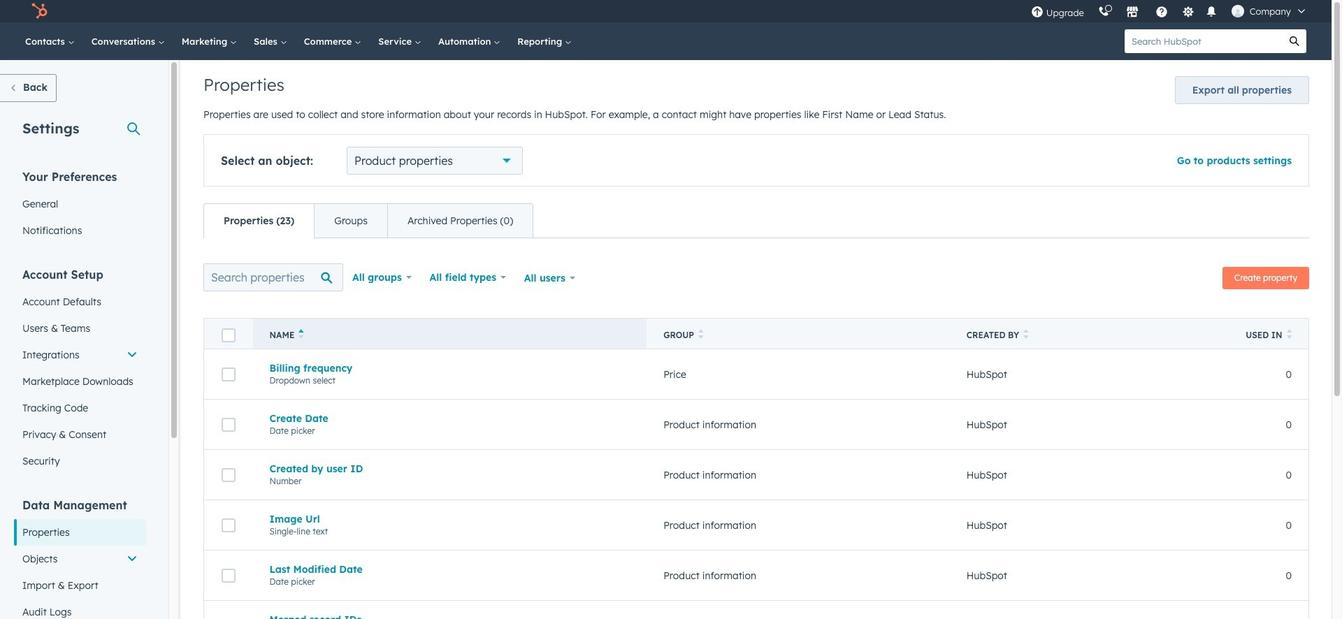 Task type: describe. For each thing, give the bounding box(es) containing it.
ascending sort. press to sort descending. element
[[299, 329, 304, 341]]

ascending sort. press to sort descending. image
[[299, 329, 304, 339]]

data management element
[[14, 498, 146, 619]]

press to sort. image for third the press to sort. element from the left
[[1287, 329, 1292, 339]]

your preferences element
[[14, 169, 146, 244]]

jacob simon image
[[1232, 5, 1244, 17]]



Task type: vqa. For each thing, say whether or not it's contained in the screenshot.
the Data Management ELEMENT at the bottom left of page
yes



Task type: locate. For each thing, give the bounding box(es) containing it.
1 press to sort. image from the left
[[698, 329, 704, 339]]

0 horizontal spatial press to sort. image
[[698, 329, 704, 339]]

3 press to sort. element from the left
[[1287, 329, 1292, 341]]

press to sort. image
[[698, 329, 704, 339], [1024, 329, 1029, 339], [1287, 329, 1292, 339]]

Search search field
[[203, 264, 343, 292]]

tab list
[[203, 203, 534, 238]]

1 horizontal spatial press to sort. image
[[1024, 329, 1029, 339]]

0 horizontal spatial press to sort. element
[[698, 329, 704, 341]]

press to sort. image for 1st the press to sort. element from left
[[698, 329, 704, 339]]

Search HubSpot search field
[[1125, 29, 1283, 53]]

menu
[[1024, 0, 1315, 22]]

tab panel
[[203, 238, 1309, 619]]

1 press to sort. element from the left
[[698, 329, 704, 341]]

2 press to sort. element from the left
[[1024, 329, 1029, 341]]

press to sort. image for second the press to sort. element from the right
[[1024, 329, 1029, 339]]

2 horizontal spatial press to sort. image
[[1287, 329, 1292, 339]]

press to sort. element
[[698, 329, 704, 341], [1024, 329, 1029, 341], [1287, 329, 1292, 341]]

account setup element
[[14, 267, 146, 475]]

2 horizontal spatial press to sort. element
[[1287, 329, 1292, 341]]

3 press to sort. image from the left
[[1287, 329, 1292, 339]]

2 press to sort. image from the left
[[1024, 329, 1029, 339]]

1 horizontal spatial press to sort. element
[[1024, 329, 1029, 341]]

marketplaces image
[[1126, 6, 1139, 19]]



